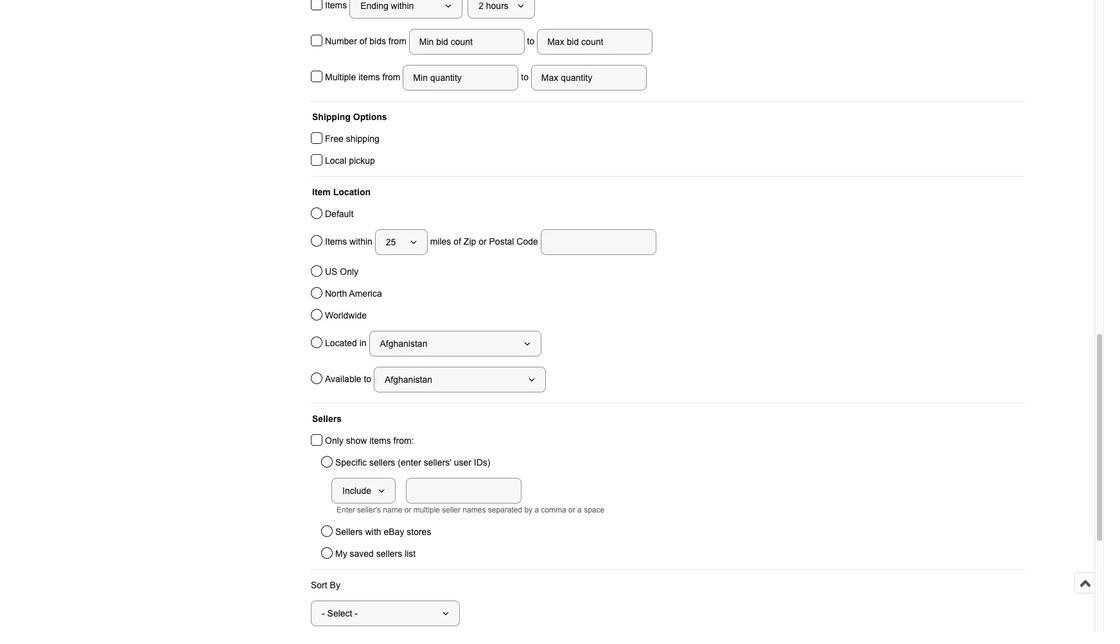 Task type: locate. For each thing, give the bounding box(es) containing it.
sellers'
[[424, 458, 452, 468]]

of for miles
[[454, 236, 461, 247]]

ebay
[[384, 527, 405, 537]]

space
[[584, 506, 605, 515]]

show
[[346, 436, 367, 446]]

1 vertical spatial items
[[370, 436, 391, 446]]

0 vertical spatial only
[[340, 267, 359, 277]]

from
[[389, 36, 407, 46], [383, 72, 401, 82]]

or right name
[[405, 506, 412, 515]]

available to
[[325, 374, 374, 384]]

to
[[525, 36, 537, 46], [519, 72, 531, 82], [364, 374, 372, 384]]

2 vertical spatial to
[[364, 374, 372, 384]]

(enter
[[398, 458, 422, 468]]

only right us
[[340, 267, 359, 277]]

of
[[360, 36, 367, 46], [454, 236, 461, 247]]

specific sellers (enter sellers' user ids)
[[335, 458, 491, 468]]

sellers for sellers
[[312, 414, 342, 424]]

location
[[333, 187, 371, 197]]

0 vertical spatial sellers
[[312, 414, 342, 424]]

sellers
[[312, 414, 342, 424], [335, 527, 363, 537]]

sellers for sellers with ebay stores
[[335, 527, 363, 537]]

only
[[340, 267, 359, 277], [325, 436, 344, 446]]

multiple items from
[[325, 72, 403, 82]]

from right bids
[[389, 36, 407, 46]]

miles of zip or postal code
[[428, 236, 541, 247]]

a left space
[[578, 506, 582, 515]]

my
[[335, 549, 347, 559]]

my saved sellers list
[[335, 549, 416, 559]]

Enter Maximum Quantity text field
[[531, 65, 647, 91]]

sellers down available
[[312, 414, 342, 424]]

1 vertical spatial sellers
[[335, 527, 363, 537]]

names
[[463, 506, 486, 515]]

sellers down enter
[[335, 527, 363, 537]]

0 horizontal spatial of
[[360, 36, 367, 46]]

items left from: on the bottom left
[[370, 436, 391, 446]]

item location
[[312, 187, 371, 197]]

or right comma
[[569, 506, 576, 515]]

separated
[[488, 506, 523, 515]]

1 vertical spatial sellers
[[377, 549, 403, 559]]

enter
[[337, 506, 355, 515]]

only left show at the left bottom of the page
[[325, 436, 344, 446]]

user
[[454, 458, 472, 468]]

Enter minimum number of bids text field
[[409, 29, 525, 55]]

or for name
[[405, 506, 412, 515]]

or
[[479, 236, 487, 247], [405, 506, 412, 515], [569, 506, 576, 515]]

sellers with ebay stores
[[335, 527, 432, 537]]

bids
[[370, 36, 386, 46]]

sellers
[[370, 458, 396, 468], [377, 549, 403, 559]]

list
[[405, 549, 416, 559]]

by
[[330, 580, 341, 591]]

0 vertical spatial items
[[359, 72, 380, 82]]

of left zip
[[454, 236, 461, 247]]

sellers left list
[[377, 549, 403, 559]]

1 vertical spatial from
[[383, 72, 401, 82]]

a right by
[[535, 506, 539, 515]]

name
[[383, 506, 403, 515]]

default
[[325, 209, 354, 219]]

with
[[365, 527, 382, 537]]

2 horizontal spatial or
[[569, 506, 576, 515]]

us only
[[325, 267, 359, 277]]

free
[[325, 134, 344, 144]]

from down bids
[[383, 72, 401, 82]]

1 vertical spatial of
[[454, 236, 461, 247]]

by
[[525, 506, 533, 515]]

located
[[325, 338, 357, 348]]

1 horizontal spatial of
[[454, 236, 461, 247]]

options
[[353, 112, 387, 122]]

0 vertical spatial of
[[360, 36, 367, 46]]

0 horizontal spatial or
[[405, 506, 412, 515]]

of left bids
[[360, 36, 367, 46]]

local pickup
[[325, 156, 375, 166]]

code
[[517, 236, 538, 247]]

or right zip
[[479, 236, 487, 247]]

items
[[325, 236, 347, 247]]

a
[[535, 506, 539, 515], [578, 506, 582, 515]]

number
[[325, 36, 357, 46]]

1 horizontal spatial a
[[578, 506, 582, 515]]

only show items from:
[[325, 436, 414, 446]]

items right "multiple"
[[359, 72, 380, 82]]

0 horizontal spatial a
[[535, 506, 539, 515]]

sellers down only show items from:
[[370, 458, 396, 468]]

available
[[325, 374, 362, 384]]

0 vertical spatial to
[[525, 36, 537, 46]]

1 vertical spatial to
[[519, 72, 531, 82]]

seller's
[[357, 506, 381, 515]]

sort
[[311, 580, 328, 591]]

1 horizontal spatial or
[[479, 236, 487, 247]]

stores
[[407, 527, 432, 537]]

items within
[[325, 236, 375, 247]]

Enter minimum quantity text field
[[403, 65, 519, 91]]

zip
[[464, 236, 476, 247]]

items
[[359, 72, 380, 82], [370, 436, 391, 446]]



Task type: describe. For each thing, give the bounding box(es) containing it.
multiple
[[325, 72, 356, 82]]

us
[[325, 267, 338, 277]]

pickup
[[349, 156, 375, 166]]

0 vertical spatial sellers
[[370, 458, 396, 468]]

within
[[350, 236, 373, 247]]

2 a from the left
[[578, 506, 582, 515]]

in
[[360, 338, 367, 348]]

shipping
[[312, 112, 351, 122]]

from:
[[394, 436, 414, 446]]

saved
[[350, 549, 374, 559]]

postal
[[489, 236, 514, 247]]

miles
[[430, 236, 451, 247]]

shipping
[[346, 134, 380, 144]]

multiple
[[414, 506, 440, 515]]

north
[[325, 289, 347, 299]]

free shipping
[[325, 134, 380, 144]]

Zip or Postal Code text field
[[541, 229, 657, 255]]

shipping options
[[312, 112, 387, 122]]

local
[[325, 156, 347, 166]]

to for number of bids from
[[525, 36, 537, 46]]

number of bids from
[[325, 36, 409, 46]]

0 vertical spatial from
[[389, 36, 407, 46]]

Enter maximum number of bids text field
[[537, 29, 653, 55]]

sort by
[[311, 580, 341, 591]]

located in
[[325, 338, 369, 348]]

item
[[312, 187, 331, 197]]

Seller ID text field
[[406, 478, 522, 504]]

seller
[[442, 506, 461, 515]]

comma
[[541, 506, 567, 515]]

specific
[[335, 458, 367, 468]]

ids)
[[474, 458, 491, 468]]

north america
[[325, 289, 382, 299]]

america
[[349, 289, 382, 299]]

enter seller's name or multiple seller names separated by a comma or a space
[[337, 506, 605, 515]]

worldwide
[[325, 310, 367, 321]]

of for number
[[360, 36, 367, 46]]

1 vertical spatial only
[[325, 436, 344, 446]]

1 a from the left
[[535, 506, 539, 515]]

to for multiple items from
[[519, 72, 531, 82]]

or for zip
[[479, 236, 487, 247]]



Task type: vqa. For each thing, say whether or not it's contained in the screenshot.
Featured categories
no



